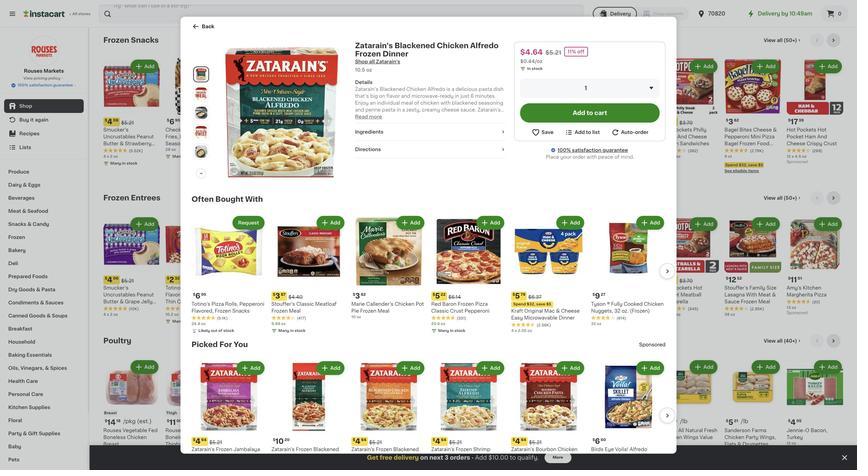 Task type: locate. For each thing, give the bounding box(es) containing it.
fed inside rouses vegetarian fed boneless chicken thighs $5.79 / lb about 1.9 lb / package
[[212, 428, 221, 433]]

0 horizontal spatial 13
[[542, 419, 550, 426]]

free up "extra"
[[507, 111, 516, 115]]

2 4 x 2 oz from the top
[[103, 313, 118, 317]]

$4.05 per pound element
[[663, 418, 719, 427]]

$32, for spend $32, save $5 see eligible items
[[739, 163, 747, 167]]

snacks inside 5 ore-ida extra crispy fast food french fries fried food snacks frozen potatoes
[[503, 141, 521, 146]]

farms inside sanderson farms value pack chicken thighs
[[255, 428, 270, 433]]

$4.06 original price: $5.21 element
[[103, 118, 160, 127], [103, 276, 160, 284]]

fast
[[476, 134, 486, 139]]

tyson inside tyson ® fully cooked chicken nuggets, 32 oz. (frozen)
[[591, 301, 606, 306]]

ct left your
[[543, 155, 547, 159]]

$ inside $ 5 21 /lb
[[726, 419, 729, 423]]

1 vertical spatial 82
[[361, 293, 366, 296]]

2 vegetarian from the left
[[495, 428, 521, 433]]

1 horizontal spatial eligible
[[733, 169, 747, 173]]

delivery
[[758, 11, 780, 16], [610, 11, 631, 16]]

20.6 oz
[[228, 313, 242, 317], [431, 322, 445, 326]]

gluten inside green giant riced veggies gluten free cauliflower, frozen vegetables
[[497, 292, 513, 297]]

11 left 00
[[169, 419, 176, 426]]

sponsored badge image
[[290, 9, 311, 13], [538, 9, 559, 13], [787, 9, 808, 13], [290, 160, 311, 164], [787, 160, 808, 164], [538, 311, 559, 315], [787, 311, 808, 315], [290, 318, 311, 322], [538, 454, 559, 458]]

boneless inside "rouses vegetable fed boneless chicken breast"
[[103, 435, 126, 440]]

0 vertical spatial care
[[26, 379, 38, 384]]

guarantee up peace
[[603, 147, 628, 152]]

$4.06 original price: $5.21 element for snacks
[[103, 118, 160, 127]]

chicken inside tyson ® fully cooked chicken nuggets, 32 oz. (frozen)
[[644, 301, 664, 306]]

3 left 47
[[480, 276, 485, 283]]

and up (336)
[[631, 134, 641, 139]]

crust,
[[318, 292, 333, 297], [567, 292, 581, 297]]

zatarain's up zatarain's
[[355, 42, 393, 49]]

& inside sanderson farms chicken party wings, flats & drumettes
[[738, 442, 741, 447]]

79 inside $5.79 original price: $6.37 "element"
[[521, 293, 526, 296]]

0 horizontal spatial 12 ct
[[352, 155, 361, 159]]

24.8
[[192, 322, 200, 326]]

1 ham from the left
[[619, 134, 630, 139]]

instacart logo image
[[23, 10, 65, 18]]

stock
[[624, 3, 634, 7], [189, 9, 200, 13], [499, 9, 510, 13], [251, 10, 262, 14], [748, 17, 759, 21], [532, 66, 543, 70], [189, 155, 200, 159], [127, 162, 137, 165], [189, 320, 200, 323], [624, 320, 634, 323], [223, 329, 234, 333], [295, 329, 306, 333], [455, 329, 465, 333]]

2 12 ct from the left
[[538, 155, 547, 159]]

stouffer's for frozen
[[272, 301, 295, 306]]

2 view all (50+) from the top
[[764, 196, 797, 201]]

fries
[[519, 134, 531, 139]]

crispy inside hot pockets hot pocket pepperoni pizza crispy crust
[[428, 141, 444, 146]]

care for personal care
[[31, 392, 43, 397]]

1 pizza, from the left
[[310, 286, 324, 290]]

drumettes
[[743, 442, 769, 447]]

view inside popup button
[[764, 339, 776, 343]]

(4.08k)
[[191, 307, 205, 311]]

stouffer's for lasagna
[[725, 286, 748, 290]]

4.5
[[669, 155, 675, 159], [421, 155, 427, 159], [607, 155, 613, 159], [795, 155, 801, 159], [669, 313, 675, 317]]

alfredo for zatarain's blackened chicken alfredo frozen dinner 10.5 oz
[[373, 292, 391, 297]]

meal inside birds eye voila! alfredo chicken frozen meal
[[630, 454, 642, 459]]

2 view all (50+) button from the top
[[761, 191, 805, 205]]

1 vertical spatial (5.1k)
[[217, 316, 228, 320]]

/lb right the 96
[[243, 419, 251, 424]]

sanderson farms value pack chicken thighs
[[228, 428, 284, 440]]

0 vertical spatial 27
[[601, 293, 606, 296]]

0 horizontal spatial save
[[250, 163, 259, 167]]

1 vertical spatial value
[[700, 435, 713, 440]]

fed for 7
[[523, 428, 532, 433]]

0 horizontal spatial guarantee
[[53, 83, 73, 87]]

/lb inside '$1.96 per pound' 'element'
[[243, 419, 251, 424]]

2 horizontal spatial thigh
[[601, 411, 612, 415]]

frozen inside totino's party pizza, combination, frozen snacks
[[634, 292, 650, 297]]

flavored inside the 'zatarain's frozen jambalaya flavored with sausage'
[[192, 454, 212, 459]]

$5.21 inside the $4.64 $5.21
[[546, 50, 561, 55]]

0 horizontal spatial skinless
[[438, 435, 457, 440]]

$4.64 original price: $5.21 element
[[352, 276, 409, 284], [192, 437, 266, 446], [351, 437, 426, 446], [431, 437, 506, 446], [511, 437, 586, 446]]

butter inside $ 4 06 $5.21 smucker's uncrustables peanut butter & grape jelly sandwich
[[103, 299, 119, 304]]

2 /pkg from the left
[[185, 419, 197, 424]]

2 and from the left
[[631, 134, 641, 139]]

breast inside the sanderson farms boneless skinless chicken breast
[[435, 442, 451, 447]]

pizza, up cooked
[[635, 286, 648, 290]]

0 vertical spatial 95
[[175, 119, 180, 122]]

dinner inside "zatarain's blackened chicken alfredo frozen dinner shop all zatarain's 10.5 oz"
[[383, 50, 408, 57]]

sandwich down strawberry
[[115, 148, 139, 153]]

1 natural from the left
[[561, 428, 579, 433]]

$10.00
[[489, 455, 508, 461]]

1 vertical spatial spend
[[513, 302, 526, 306]]

food up (2.79k)
[[757, 141, 770, 146]]

1 horizontal spatial see
[[725, 169, 732, 173]]

goods for dry
[[19, 287, 35, 292]]

uncrustables inside smucker's uncrustables peanut butter & strawberry jam sandwich
[[103, 134, 136, 139]]

1 (4.91k) from the left
[[377, 149, 391, 153]]

crust, for 11
[[567, 292, 581, 297]]

2 x 4.5 oz left mind.
[[600, 155, 619, 159]]

2 $2.32 original price: $2.66 element from the left
[[600, 276, 657, 284]]

zatarain's inside "zatarain's blackened chicken alfredo frozen dinner shop all zatarain's 10.5 oz"
[[355, 42, 393, 49]]

1 horizontal spatial flavored
[[192, 454, 212, 459]]

$ 4 05 inside $4.05 per pound element
[[664, 419, 678, 426]]

1 vegetable from the left
[[123, 428, 147, 433]]

bought
[[215, 195, 244, 203]]

1 skinless from the left
[[438, 435, 457, 440]]

zatarain's frozen shrimp alfredo
[[431, 447, 490, 459]]

1 horizontal spatial 05
[[797, 419, 802, 423]]

turkey inside jennie-o bacon, turkey 12 oz
[[787, 435, 803, 440]]

1 (est.) from the left
[[137, 419, 152, 424]]

1 horizontal spatial pizza,
[[558, 286, 572, 290]]

of
[[615, 154, 620, 159], [218, 329, 222, 333]]

rolls, for 6
[[225, 301, 238, 306]]

(est.) for 11
[[198, 419, 213, 424]]

(4.91k) up your
[[564, 149, 577, 153]]

11 right 8
[[362, 419, 365, 423]]

shop up it
[[19, 104, 32, 109]]

64 up zatarain's blackened chicken alfredo frozen dinner 10.5 oz
[[362, 277, 367, 280]]

baby link
[[4, 440, 84, 453]]

1 grape from the left
[[125, 299, 140, 304]]

party inside sanderson farms chicken party wings, flats & drumettes
[[746, 435, 759, 440]]

1 vertical spatial goods
[[29, 314, 46, 318]]

1 vertical spatial to
[[586, 130, 591, 135]]

0 vertical spatial 06
[[113, 119, 118, 122]]

crust, inside milton's pizza, cauliflower crust, roasted vegetable, thin & crispy
[[567, 292, 581, 297]]

crispy
[[510, 128, 525, 132], [228, 141, 243, 146], [428, 141, 444, 146], [807, 141, 823, 146], [306, 306, 322, 311], [555, 306, 571, 311]]

thin down 7
[[476, 435, 487, 440]]

1 horizontal spatial gluten
[[497, 292, 513, 297]]

1 horizontal spatial order
[[635, 130, 649, 135]]

$ 6 95 for totino's pizza rolls, pepperoni flavored, frozen snacks
[[193, 292, 206, 299]]

fed up breasts
[[523, 428, 532, 433]]

rouses
[[24, 69, 42, 73], [103, 428, 121, 433], [165, 428, 184, 433], [352, 428, 370, 433], [476, 428, 494, 433]]

2 (50+) from the top
[[784, 196, 797, 201]]

totino's for 10.2
[[165, 286, 184, 290]]

0 vertical spatial gluten
[[497, 292, 513, 297]]

5 oz button
[[290, 0, 346, 8]]

0 horizontal spatial $ 4 05
[[664, 419, 678, 426]]

0 vertical spatial spend
[[725, 163, 738, 167]]

53
[[485, 419, 490, 423]]

(est.) up "rouses vegetable fed boneless chicken breast"
[[137, 419, 152, 424]]

3 for marie callender's chicken pot pie frozen meal
[[355, 292, 360, 299]]

$3.70 up hot pockets hot pocket meatball mozzarella at the bottom right of the page
[[680, 279, 693, 283]]

1 /lb from the left
[[368, 419, 375, 424]]

$2.32 original price: $3.70 element for hot pockets hot pocket pepperoni pizza crispy crust
[[414, 118, 471, 127]]

32 down nuggets,
[[591, 322, 596, 326]]

$ 4 05 up 'jennie-'
[[788, 419, 802, 426]]

grape inside $ 11 smucker's uncrustables peanut butter & grape jelly sandwich
[[436, 299, 450, 304]]

lasagna
[[725, 292, 745, 297]]

2 horizontal spatial and
[[818, 134, 827, 139]]

thighs inside rouses vegetarian fed boneless chicken thighs $5.79 / lb about 1.9 lb / package
[[165, 442, 182, 447]]

zatarain's for zatarain's bourbon chicken pasta bowl
[[511, 447, 535, 452]]

0 horizontal spatial (10k)
[[129, 307, 139, 311]]

chicken inside "zatarain's blackened chicken alfredo frozen dinner shop all zatarain's 10.5 oz"
[[437, 42, 469, 49]]

dinner up pie
[[352, 299, 368, 304]]

sanderson inside the sanderson farms boneless skinless chicken breast
[[414, 428, 440, 433]]

1 horizontal spatial less
[[302, 442, 313, 447]]

0 horizontal spatial vegetarian
[[185, 428, 211, 433]]

$ inside $ 4 06 $5.21 smucker's uncrustables peanut butter & grape jelly sandwich
[[105, 277, 107, 280]]

2 horizontal spatial save
[[748, 163, 757, 167]]

$2.32 original price: $3.70 element containing $3.70
[[663, 118, 719, 127]]

tyson for tyson all natural fresh chicken wings value pack
[[663, 428, 677, 433]]

free up 58%
[[290, 435, 300, 440]]

each down without
[[542, 449, 551, 452]]

100% satisfaction guarantee button
[[11, 81, 77, 88]]

1 bagel from the top
[[725, 128, 738, 132]]

x down the 100% satisfaction guarantee link
[[604, 155, 606, 159]]

2 thigh from the left
[[228, 411, 239, 415]]

supplies up baby link
[[39, 431, 60, 436]]

frozen inside "bagel bites cheese & pepperoni mini pizza bagel frozen food snacks"
[[740, 141, 756, 146]]

1 $5.21 per pound element from the left
[[725, 418, 781, 427]]

2 see from the left
[[228, 169, 235, 173]]

1 vertical spatial baron
[[442, 301, 457, 306]]

2 /pkg (est.) from the left
[[185, 419, 213, 424]]

1 06 from the top
[[113, 119, 118, 122]]

2 $ 4 05 from the left
[[788, 419, 802, 426]]

1 $ 4 05 from the left
[[664, 419, 678, 426]]

2 $4.06 original price: $5.21 element from the top
[[103, 276, 160, 284]]

all inside "zatarain's blackened chicken alfredo frozen dinner shop all zatarain's 10.5 oz"
[[369, 59, 375, 64]]

jennie-
[[787, 428, 805, 433]]

oz inside marie callender's chicken pot pie frozen meal 10 oz
[[357, 315, 361, 319]]

1 view all (50+) button from the top
[[761, 33, 805, 47]]

flats
[[725, 442, 736, 447]]

delivery by 10:49am
[[758, 11, 812, 16]]

2 0.74 from the left
[[489, 2, 497, 6]]

1 vertical spatial 100%
[[558, 147, 571, 152]]

2 items from the left
[[251, 169, 262, 173]]

items inside spend $32, save $5 see eligible items
[[748, 169, 759, 173]]

2 horizontal spatial farms
[[752, 428, 767, 433]]

4 x 2.05 oz
[[511, 329, 532, 333]]

x
[[107, 155, 109, 159], [666, 155, 668, 159], [417, 155, 420, 159], [604, 155, 606, 159], [792, 155, 794, 159], [107, 313, 109, 317], [666, 313, 668, 317], [515, 329, 517, 333]]

20.6 up likely out of stock
[[228, 313, 236, 317]]

view all (50+) button for 11
[[761, 191, 805, 205]]

blackened inside "zatarain's blackened chicken alfredo frozen dinner shop all zatarain's 10.5 oz"
[[395, 42, 435, 49]]

tyson for tyson all natural premium cornish hen without giblets 2 each
[[538, 428, 553, 433]]

pets
[[8, 458, 19, 462]]

1 sanderson from the left
[[725, 428, 751, 433]]

5 /lb from the left
[[243, 419, 251, 424]]

$2.32 original price: $3.70 element
[[663, 118, 719, 127], [414, 118, 471, 127], [600, 118, 657, 127], [663, 276, 719, 284]]

$ 9 27 for tyson boneless skinless chicken thighs
[[602, 419, 615, 426]]

(10k) for $5.21
[[129, 307, 139, 311]]

party up drumettes
[[746, 435, 759, 440]]

cauliflower up uncured
[[290, 292, 317, 297]]

3 thigh from the left
[[601, 411, 612, 415]]

1 horizontal spatial spend
[[725, 163, 738, 167]]

gluten- right vegan
[[492, 111, 507, 115]]

0 vertical spatial $4.06 original price: $5.21 element
[[103, 118, 160, 127]]

zatarain's inside zatarain's bourbon chicken pasta bowl
[[511, 447, 535, 452]]

0 horizontal spatial ham
[[619, 134, 630, 139]]

(4.91k)
[[377, 149, 391, 153], [564, 149, 577, 153]]

buy for buy any 2, save $1 see eligible items
[[228, 163, 236, 167]]

spend inside spend $32, save $5 see eligible items
[[725, 163, 738, 167]]

delivery inside delivery by 10:49am link
[[758, 11, 780, 16]]

0 horizontal spatial stouffer's
[[272, 301, 295, 306]]

0 horizontal spatial delivery
[[610, 11, 631, 16]]

thin down roasted
[[538, 306, 549, 311]]

3 up "bagel bites cheese & pepperoni mini pizza bagel frozen food snacks"
[[729, 118, 733, 126]]

82 up marie
[[361, 293, 366, 296]]

1 vertical spatial 6
[[195, 292, 200, 299]]

1 vertical spatial flavored
[[192, 454, 212, 459]]

11 up pot
[[418, 276, 424, 283]]

pockets up 'meatball'
[[673, 286, 692, 290]]

3 and from the left
[[818, 134, 827, 139]]

3 pizza, from the left
[[635, 286, 648, 290]]

dry goods & pasta
[[8, 287, 55, 292]]

5 inside button
[[290, 3, 292, 7]]

zatarain's up marie
[[352, 286, 375, 290]]

ct up spend $32, save $5 see eligible items
[[728, 155, 732, 159]]

zatarain's bourbon chicken pasta bowl
[[511, 447, 578, 459]]

save down (2.79k)
[[748, 163, 757, 167]]

for
[[219, 341, 232, 348]]

64 up package
[[201, 438, 207, 442]]

22 inside the $ 5 22
[[441, 293, 446, 296]]

64
[[362, 277, 367, 280], [201, 438, 207, 442], [361, 438, 366, 442], [441, 438, 446, 442], [521, 438, 526, 442]]

totino's for 24.8
[[192, 301, 210, 306]]

0 horizontal spatial 27
[[601, 293, 606, 296]]

1 horizontal spatial $ 17 39
[[540, 118, 556, 126]]

1 4 x 2 oz from the top
[[103, 155, 118, 159]]

meat & seafood link
[[4, 205, 84, 218]]

pack inside tyson all natural fresh chicken wings value pack
[[663, 442, 674, 447]]

/lb inside $8.11 per pound element
[[368, 419, 375, 424]]

alfredo inside zatarain's blackened chicken alfredo frozen dinner 10.5 oz
[[373, 292, 391, 297]]

1 horizontal spatial and
[[677, 134, 687, 139]]

meat down "beverages"
[[8, 209, 21, 214]]

2 crust, from the left
[[567, 292, 581, 297]]

butter
[[103, 141, 119, 146], [103, 299, 119, 304], [414, 299, 429, 304]]

/lb right $ 5
[[430, 419, 438, 424]]

1 vegetarian from the left
[[185, 428, 211, 433]]

pockets inside hot pockets hot pocket meatball mozzarella
[[673, 286, 692, 290]]

$ inside $4.05 per pound element
[[664, 419, 666, 423]]

$2.32 original price: $2.66 element containing 2
[[165, 276, 222, 284]]

$ 6 95 up (4.08k)
[[193, 292, 206, 299]]

/pkg for 11
[[185, 419, 197, 424]]

$ 5 79
[[513, 292, 526, 299], [291, 419, 304, 426]]

satisfaction up place your order with peace of mind.
[[572, 147, 602, 152]]

grape inside $ 4 06 $5.21 smucker's uncrustables peanut butter & grape jelly sandwich
[[125, 299, 140, 304]]

add to cart button
[[520, 103, 660, 122]]

3 sanderson from the left
[[414, 428, 440, 433]]

0.74 for about 0.74 lb each many in stock
[[178, 2, 186, 6]]

1 horizontal spatial 1
[[232, 419, 235, 426]]

$5.21 for zatarain's blackened chicken alfredo frozen dinner
[[370, 279, 382, 283]]

$5.21 for zatarain's frozen jambalaya flavored with sausage
[[209, 440, 222, 445]]

item carousel region containing frozen entrees
[[103, 191, 843, 329]]

callender's
[[366, 301, 394, 306]]

0 horizontal spatial (331)
[[253, 307, 263, 311]]

pasta up condiments & sauces 'link'
[[41, 287, 55, 292]]

totino's pizza rolls, pepperoni flavored, frozen snacks
[[290, 128, 338, 146], [192, 301, 264, 313]]

chicken inside zatarain's frozen blackened chicken alfredo
[[272, 454, 291, 459]]

0 horizontal spatial $ 17 39
[[353, 118, 369, 126]]

in
[[619, 3, 623, 7], [184, 9, 188, 13], [495, 9, 498, 13], [246, 10, 250, 14], [743, 17, 747, 21], [184, 155, 188, 159], [122, 162, 126, 165], [184, 320, 188, 323], [619, 320, 623, 323], [290, 329, 294, 333], [450, 329, 454, 333]]

farms inside sanderson farms chicken party wings, flats & drumettes
[[752, 428, 767, 433]]

delivery inside delivery button
[[610, 11, 631, 16]]

0 horizontal spatial $32,
[[527, 302, 535, 306]]

0 horizontal spatial /
[[177, 449, 179, 452]]

2 pizza, from the left
[[558, 286, 572, 290]]

zatarain's for zatarain's frozen blackened chicken alfredo
[[272, 447, 295, 452]]

0 horizontal spatial 0.74
[[178, 2, 186, 6]]

meal down (6)
[[630, 454, 642, 459]]

margherita
[[787, 292, 813, 297]]

0 vertical spatial buy
[[19, 117, 29, 122]]

2 vertical spatial classic
[[431, 308, 449, 313]]

seapak jumbo butterfly shrimp with crispy breading
[[228, 128, 279, 146]]

2 farms from the left
[[255, 428, 270, 433]]

oz inside jennie-o bacon, turkey 12 oz
[[792, 442, 796, 446]]

1 view all (50+) from the top
[[764, 38, 797, 43]]

vegetable for 11
[[371, 428, 396, 433]]

1 $2.32 original price: $2.66 element from the left
[[165, 276, 222, 284]]

1
[[228, 3, 229, 7], [585, 85, 587, 91], [232, 419, 235, 426]]

27 for ®
[[601, 293, 606, 296]]

jelly inside $ 4 06 $5.21 smucker's uncrustables peanut butter & grape jelly sandwich
[[141, 299, 153, 304]]

06 for $ 4 06 $5.21 smucker's uncrustables peanut butter & grape jelly sandwich
[[113, 277, 118, 280]]

4.5 for hot pockets philly steak and cheese frozen sandwiches
[[669, 155, 675, 159]]

x for hot pockets hot pocket meatball mozzarella
[[666, 313, 668, 317]]

$ 9 27 for tyson ® fully cooked chicken nuggets, 32 oz. (frozen)
[[593, 292, 606, 299]]

1 horizontal spatial (est.)
[[198, 419, 213, 424]]

pasta for zatarain's bourbon chicken pasta bowl
[[511, 454, 525, 459]]

chicken inside rouses vegetarian fed boneless chicken thighs $5.79 / lb about 1.9 lb / package
[[189, 435, 209, 440]]

zatarain's for zatarain's blackened chicken alfredo frozen dinner shop all zatarain's 10.5 oz
[[355, 42, 393, 49]]

zatarain's for zatarain's frozen shrimp alfredo
[[431, 447, 455, 452]]

1 (50+) from the top
[[784, 38, 797, 43]]

zatarain's frozen blackened chicken alfredo
[[272, 447, 339, 459]]

27 up tyson boneless skinless chicken thighs
[[610, 419, 615, 423]]

with left 'sausage'
[[214, 454, 225, 459]]

rouses down $ 7 53
[[476, 428, 494, 433]]

zatarain's inside zatarain's frozen shrimp alfredo
[[431, 447, 455, 452]]

prepared foods
[[8, 274, 48, 279]]

by
[[781, 11, 788, 16]]

$5.79 original price: $6.37 element
[[511, 292, 586, 300]]

natural for wings
[[686, 428, 703, 433]]

$5 up mac at the right bottom of page
[[546, 302, 551, 306]]

$14.18 per package (estimated) element
[[103, 418, 160, 427]]

view all (50+) for 11
[[764, 196, 797, 201]]

/ up 1.9
[[177, 449, 179, 452]]

jambalaya
[[234, 447, 260, 452]]

0 horizontal spatial rolls,
[[225, 301, 238, 306]]

totino's party pizza, combination, frozen snacks
[[600, 286, 650, 304]]

item carousel region containing 6
[[182, 212, 675, 338]]

/pkg right 18
[[123, 419, 136, 424]]

2 x 4.5 oz down steak
[[663, 155, 681, 159]]

1 horizontal spatial jelly
[[452, 299, 463, 304]]

all stores
[[72, 12, 91, 16]]

natural inside tyson all natural premium cornish hen without giblets 2 each
[[561, 428, 579, 433]]

thin inside totino's pepperoni flavored party pizza thin crust frozen pizza snacks
[[165, 299, 176, 304]]

vegan gluten-free
[[477, 111, 516, 115]]

None search field
[[99, 4, 584, 23]]

product group containing 8
[[352, 359, 409, 441]]

with left yellow
[[372, 454, 384, 459]]

goods inside canned goods & soups link
[[29, 314, 46, 318]]

/lb for 11
[[368, 419, 375, 424]]

vegetarian down $7.53 per pound element in the right bottom of the page
[[495, 428, 521, 433]]

& inside 'link'
[[40, 300, 44, 305]]

•
[[472, 455, 474, 461]]

0 horizontal spatial value
[[271, 428, 284, 433]]

2 skinless from the left
[[600, 435, 620, 440]]

4 x 2 oz for frozen snacks
[[103, 155, 118, 159]]

add inside get free delivery on next 3 orders • add $10.00 to qualify.
[[475, 455, 487, 461]]

2 down steak
[[663, 155, 665, 159]]

pepperoni inside "bagel bites cheese & pepperoni mini pizza bagel frozen food snacks"
[[725, 134, 750, 139]]

shrimp inside zatarain's frozen shrimp alfredo
[[473, 447, 490, 452]]

oz inside zatarain's blackened chicken alfredo frozen dinner 10.5 oz
[[361, 306, 365, 310]]

$5.22 original price: $6.14 element containing 5
[[431, 292, 506, 300]]

treatment tracker modal dialog
[[90, 446, 857, 470]]

32 inside tyson ® fully cooked chicken nuggets, 32 oz. (frozen)
[[615, 308, 621, 313]]

care down the health care link
[[31, 392, 43, 397]]

1 horizontal spatial baron
[[442, 301, 457, 306]]

1 horizontal spatial 12 ct
[[538, 155, 547, 159]]

(5.52k)
[[129, 149, 143, 153]]

tyson inside tyson boneless skinless chicken thighs
[[600, 428, 615, 433]]

$4.06 original price: $5.21 element for entrees
[[103, 276, 160, 284]]

6
[[169, 118, 174, 126], [195, 292, 200, 299], [595, 438, 600, 445]]

jelly inside $ 11 smucker's uncrustables peanut butter & grape jelly sandwich
[[452, 299, 463, 304]]

5 oz
[[290, 3, 298, 7]]

$ inside $ 3 47
[[478, 277, 480, 280]]

red baron frozen pizza classic crust pepperoni
[[228, 286, 284, 304], [431, 301, 490, 313]]

directions
[[355, 147, 381, 152]]

(10k) for 11
[[440, 307, 450, 311]]

extra
[[496, 128, 508, 132]]

0 horizontal spatial (5.1k)
[[217, 316, 228, 320]]

thighs for farms
[[262, 435, 278, 440]]

yellow
[[385, 454, 400, 459]]

$5.22 original price: $6.14 element containing $6.14
[[228, 276, 284, 284]]

$ 2 32 up totino's pepperoni flavored party pizza thin crust frozen pizza snacks
[[167, 276, 180, 283]]

$2.32 original price: $2.66 element containing 32
[[600, 276, 657, 284]]

0 horizontal spatial ct
[[357, 155, 361, 159]]

3 39 from the left
[[799, 119, 804, 122]]

x for smucker's uncrustables peanut butter & strawberry jam sandwich
[[107, 155, 109, 159]]

cheese up peace
[[600, 141, 619, 146]]

(30)
[[812, 300, 820, 304]]

hot pockets philly steak and cheese frozen sandwiches
[[663, 128, 709, 146]]

(5.1k) for 12
[[315, 149, 326, 153]]

0 vertical spatial $5.22 original price: $6.14 element
[[228, 276, 284, 284]]

fed for 11
[[397, 428, 406, 433]]

1 horizontal spatial 39
[[550, 119, 556, 122]]

0 vertical spatial (50+)
[[784, 38, 797, 43]]

1 horizontal spatial 13
[[787, 306, 791, 310]]

thin
[[165, 299, 176, 304], [290, 306, 300, 311], [538, 306, 549, 311], [476, 435, 487, 440]]

2 grape from the left
[[436, 299, 450, 304]]

1 horizontal spatial save
[[536, 302, 545, 306]]

$5.22 original price: $6.14 element
[[228, 276, 284, 284], [431, 292, 506, 300]]

product group
[[290, 0, 346, 14], [538, 0, 595, 14], [787, 0, 843, 14], [103, 58, 160, 168], [165, 58, 222, 161], [228, 58, 284, 174], [290, 58, 346, 166], [352, 58, 409, 168], [476, 58, 533, 182], [538, 58, 595, 174], [663, 58, 719, 160], [725, 58, 781, 174], [787, 58, 843, 166], [192, 214, 266, 335], [272, 214, 346, 335], [351, 214, 426, 320], [431, 214, 506, 335], [511, 214, 586, 334], [591, 214, 666, 327], [103, 216, 160, 318], [165, 216, 222, 326], [228, 216, 284, 326], [290, 216, 346, 324], [352, 216, 409, 311], [414, 216, 471, 318], [476, 216, 533, 311], [538, 216, 595, 317], [600, 216, 657, 326], [663, 216, 719, 318], [725, 216, 781, 318], [787, 216, 843, 317], [103, 359, 160, 459], [165, 359, 222, 459], [228, 359, 284, 441], [290, 359, 346, 470], [352, 359, 409, 441], [414, 359, 471, 448], [476, 359, 533, 441], [538, 359, 595, 460], [600, 359, 657, 460], [663, 359, 719, 448], [725, 359, 781, 448], [787, 359, 843, 453], [192, 360, 266, 470], [272, 360, 346, 465], [351, 360, 426, 470], [431, 360, 506, 465], [511, 360, 586, 470], [591, 360, 666, 470]]

view all (40+)
[[764, 339, 797, 343]]

0 horizontal spatial cauliflower
[[290, 292, 317, 297]]

crust, up vegetable,
[[567, 292, 581, 297]]

free inside 'oscar mayer gluten free turkey bacon with 58% less fat & 57% less sodium'
[[290, 435, 300, 440]]

pasta for dry goods & pasta
[[41, 287, 55, 292]]

/pkg (est.) inside '$14.18 per package (estimated)' element
[[123, 419, 152, 424]]

care for health care
[[26, 379, 38, 384]]

without
[[538, 442, 557, 447]]

1 horizontal spatial 82
[[734, 119, 739, 122]]

thighs left "20"
[[262, 435, 278, 440]]

1 0.74 from the left
[[178, 2, 186, 6]]

totino's for 10.7
[[600, 286, 619, 290]]

2 natural from the left
[[686, 428, 703, 433]]

0 vertical spatial (5.1k)
[[315, 149, 326, 153]]

0 horizontal spatial 82
[[361, 293, 366, 296]]

0 vertical spatial red
[[228, 286, 237, 290]]

1 05 from the left
[[672, 419, 678, 423]]

meal inside stouffer's classic meatloaf frozen meal
[[289, 308, 301, 313]]

delivery down many in stock button
[[610, 11, 631, 16]]

1 horizontal spatial $ 4 05
[[788, 419, 802, 426]]

1 and from the left
[[677, 134, 687, 139]]

$5.21 per pound element
[[725, 418, 781, 427], [414, 418, 471, 427]]

1 horizontal spatial vegetable
[[371, 428, 396, 433]]

pockets up (268)
[[797, 128, 817, 132]]

2 sanderson from the left
[[228, 428, 254, 433]]

11 left 01
[[791, 276, 797, 283]]

0
[[838, 11, 842, 16]]

zatarain's blackened chicken alfredo frozen dinner shop all zatarain's 10.5 oz
[[355, 42, 499, 72]]

pizza, inside milton's pizza, cauliflower crust, uncured pepperoni, thin & crispy
[[310, 286, 324, 290]]

2 vegetable from the left
[[371, 428, 396, 433]]

fed inside rouses vegetarian fed thin chicken breasts
[[523, 428, 532, 433]]

$8.11 per pound element
[[352, 418, 409, 427]]

79 up 'oscar' on the bottom
[[299, 419, 304, 423]]

1 vertical spatial 20.6 oz
[[431, 322, 445, 326]]

sanderson down $ 5
[[414, 428, 440, 433]]

6 /lb from the left
[[430, 419, 438, 424]]

$4.64 original price: $5.21 element up 'bourbon'
[[511, 437, 586, 446]]

2 (est.) from the left
[[198, 419, 213, 424]]

and right steak
[[677, 134, 687, 139]]

$ 6 95 for checkers & rally's fries, famous, seasoned
[[167, 118, 180, 126]]

dinner for zatarain's blackened chicken alfredo frozen dinner 10.5 oz
[[352, 299, 368, 304]]

4 inside $4.05 per pound element
[[666, 419, 672, 426]]

sanderson farms boneless skinless chicken breast
[[414, 428, 457, 447]]

frozen inside zatarain's blackened chicken alfredo frozen dinner 10.5 oz
[[392, 292, 408, 297]]

read more button
[[355, 113, 382, 120]]

64 for zatarain's frozen blackened chicken with yellow rice
[[361, 438, 366, 442]]

thigh for 1
[[228, 411, 239, 415]]

$ 3 82 up marie
[[353, 292, 366, 299]]

foods
[[32, 274, 48, 279]]

$ 4 64 up "qualify." at bottom
[[513, 438, 526, 445]]

4 /lb from the left
[[741, 419, 748, 424]]

thigh
[[166, 411, 177, 415], [228, 411, 239, 415], [601, 411, 612, 415]]

3 farms from the left
[[441, 428, 456, 433]]

buy for buy it again
[[19, 117, 29, 122]]

less up 12 oz
[[290, 449, 301, 454]]

1 thigh from the left
[[166, 411, 177, 415]]

1 jelly from the left
[[141, 299, 153, 304]]

2 $5.21 per pound element from the left
[[414, 418, 471, 427]]

2 turkey from the left
[[787, 435, 803, 440]]

2 vertical spatial dinner
[[559, 315, 575, 320]]

1 39 from the left
[[364, 119, 369, 122]]

2 (10k) from the left
[[440, 307, 450, 311]]

2 eligible from the left
[[236, 169, 250, 173]]

buy
[[19, 117, 29, 122], [228, 163, 236, 167]]

2 horizontal spatial dinner
[[559, 315, 575, 320]]

00
[[176, 419, 182, 423]]

1 (10k) from the left
[[129, 307, 139, 311]]

2 06 from the top
[[113, 277, 118, 280]]

1 vertical spatial 27
[[610, 419, 615, 423]]

each up back button
[[191, 2, 201, 6]]

4
[[107, 118, 112, 126], [103, 155, 106, 159], [107, 276, 112, 283], [356, 276, 361, 283], [103, 313, 106, 317], [511, 329, 514, 333], [666, 419, 672, 426], [791, 419, 796, 426], [195, 438, 201, 445], [355, 438, 360, 445], [435, 438, 440, 445], [515, 438, 520, 445]]

/lb up tyson all natural fresh chicken wings value pack
[[680, 419, 688, 424]]

1 vertical spatial less
[[290, 449, 301, 454]]

2 ham from the left
[[805, 134, 816, 139]]

0 horizontal spatial 100%
[[18, 83, 28, 87]]

birds
[[591, 447, 604, 452]]

& inside smucker's uncrustables peanut butter & strawberry jam sandwich
[[120, 141, 124, 146]]

2 hot pockets hot pocket pepperoni pizza from the left
[[538, 128, 581, 146]]

rouses for 14
[[103, 428, 121, 433]]

1 $4.06 original price: $5.21 element from the top
[[103, 118, 160, 127]]

buy left it
[[19, 117, 29, 122]]

1 vertical spatial 100% satisfaction guarantee
[[558, 147, 628, 152]]

1 /pkg from the left
[[123, 419, 136, 424]]

$ 4 64 for zatarain's bourbon chicken pasta bowl
[[513, 438, 526, 445]]

eligible
[[733, 169, 747, 173], [236, 169, 250, 173]]

all up wings
[[678, 428, 684, 433]]

about inside rouses vegetarian fed boneless chicken thighs $5.79 / lb about 1.9 lb / package
[[165, 454, 177, 458]]

blackened inside "zatarain's frozen blackened chicken with yellow rice"
[[393, 447, 419, 452]]

see down 9 ct
[[725, 169, 732, 173]]

/pkg (est.) for 14
[[123, 419, 152, 424]]

snacks & candy
[[8, 222, 49, 227]]

1 eligible from the left
[[733, 169, 747, 173]]

1 /pkg (est.) from the left
[[123, 419, 152, 424]]

1 see from the left
[[725, 169, 732, 173]]

crust, up 'pepperoni,'
[[318, 292, 333, 297]]

of left mind.
[[615, 154, 620, 159]]

sponsored badge image for $ 12 98
[[290, 160, 311, 164]]

snacks
[[131, 37, 159, 44], [307, 141, 325, 146], [503, 141, 521, 146], [725, 148, 742, 153], [8, 222, 26, 227], [600, 299, 618, 304], [165, 306, 183, 311], [232, 308, 250, 313]]

cauliflower
[[290, 292, 317, 297], [538, 292, 566, 297]]

10 inside marie callender's chicken pot pie frozen meal 10 oz
[[351, 315, 356, 319]]

lb
[[187, 2, 190, 6], [498, 2, 501, 6], [677, 3, 681, 7], [685, 9, 688, 13], [180, 449, 183, 452], [184, 454, 188, 458], [607, 455, 611, 459]]

1 horizontal spatial ham
[[805, 134, 816, 139]]

2 x 4.5 oz for hot pockets philly steak and cheese frozen sandwiches
[[663, 155, 681, 159]]

/pkg
[[123, 419, 136, 424], [185, 419, 197, 424]]

riced
[[507, 286, 521, 290]]

0 horizontal spatial /pkg
[[123, 419, 136, 424]]

$ inside $ 11 59
[[540, 277, 542, 280]]

thin inside milton's pizza, cauliflower crust, uncured pepperoni, thin & crispy
[[290, 306, 300, 311]]

1 turkey from the left
[[302, 435, 318, 440]]

32 up combination,
[[610, 277, 615, 280]]

1 items from the left
[[748, 169, 759, 173]]

cheese inside "bagel bites cheese & pepperoni mini pizza bagel frozen food snacks"
[[753, 128, 772, 132]]

$ 5
[[415, 419, 423, 426]]

0 vertical spatial 100% satisfaction guarantee
[[18, 83, 73, 87]]

cart
[[595, 110, 607, 115]]

all for 2
[[777, 196, 783, 201]]

$5.21
[[546, 50, 561, 55], [121, 121, 134, 126], [121, 279, 134, 283], [370, 279, 382, 283], [209, 440, 222, 445], [369, 440, 382, 445], [449, 440, 462, 445], [529, 440, 542, 445]]

2 horizontal spatial ct
[[728, 155, 732, 159]]

$ 5 79 down riced
[[513, 292, 526, 299]]

to inside get free delivery on next 3 orders • add $10.00 to qualify.
[[510, 455, 516, 461]]

totino's pizza rolls, pepperoni flavored, frozen snacks up likely out of stock
[[192, 301, 264, 313]]

shop inside "zatarain's blackened chicken alfredo frozen dinner shop all zatarain's 10.5 oz"
[[355, 59, 368, 64]]

1 farms from the left
[[752, 428, 767, 433]]

1 horizontal spatial 20.6
[[431, 322, 440, 326]]

item carousel region containing 4
[[182, 357, 675, 470]]

product group containing 7
[[476, 359, 533, 441]]

$2.32 original price: $2.66 element up totino's pepperoni flavored party pizza thin crust frozen pizza snacks
[[165, 276, 222, 284]]

prepared foods link
[[4, 270, 84, 283]]

0 vertical spatial $5
[[758, 163, 763, 167]]

11 for $ 11 smucker's uncrustables peanut butter & grape jelly sandwich
[[418, 276, 424, 283]]

breast down 14
[[103, 442, 119, 447]]

1 for 1 bunch
[[228, 3, 229, 7]]

item carousel region
[[103, 33, 843, 186], [103, 191, 843, 329], [182, 212, 675, 338], [103, 334, 843, 470], [182, 357, 675, 470]]

2 vertical spatial with
[[336, 435, 346, 440]]

1 horizontal spatial natural
[[686, 428, 703, 433]]

natural up cornish
[[561, 428, 579, 433]]

thighs inside tyson boneless skinless chicken thighs
[[600, 442, 617, 447]]

$ 2 32 for totino's
[[167, 276, 180, 283]]

1 $ 2 32 from the left
[[167, 276, 180, 283]]

20.6 oz down the $ 5 22
[[431, 322, 445, 326]]

2 cauliflower from the left
[[538, 292, 566, 297]]

$2.32 original price: $2.66 element
[[165, 276, 222, 284], [600, 276, 657, 284]]

1 cauliflower from the left
[[290, 292, 317, 297]]

2 milton's from the left
[[538, 286, 557, 290]]

farms for value
[[255, 428, 270, 433]]

/lb for 4
[[680, 419, 688, 424]]

$5.21 per pound element for party
[[725, 418, 781, 427]]

0 horizontal spatial pasta
[[41, 287, 55, 292]]

$ 4 64 for zatarain's frozen blackened chicken with yellow rice
[[353, 438, 366, 445]]

$ 3 82 for marie callender's chicken pot pie frozen meal
[[353, 292, 366, 299]]

rouses down $ 14 18
[[103, 428, 121, 433]]

0 horizontal spatial eligible
[[236, 169, 250, 173]]

1 ct from the left
[[357, 155, 361, 159]]

0 vertical spatial meat
[[8, 209, 21, 214]]

rolls, for 12
[[323, 128, 336, 132]]

(417)
[[297, 316, 306, 320]]

0 horizontal spatial kitchen
[[8, 405, 28, 410]]

1 horizontal spatial (331)
[[457, 316, 466, 320]]

1 milton's from the left
[[290, 286, 309, 290]]

rouses down the $ 11 00
[[165, 428, 184, 433]]

11 for $ 11 00
[[169, 419, 176, 426]]

buy it again link
[[4, 113, 84, 127]]

fed up the 'zatarain's frozen jambalaya flavored with sausage'
[[212, 428, 221, 433]]

3 /lb from the left
[[680, 419, 688, 424]]

x down steak
[[666, 155, 668, 159]]

save right 2,
[[250, 163, 259, 167]]

service type group
[[593, 7, 689, 21]]

0 horizontal spatial baron
[[239, 286, 253, 290]]

1 vertical spatial totino's pizza rolls, pepperoni flavored, frozen snacks
[[192, 301, 264, 313]]

view all (50+) button for 17
[[761, 33, 805, 47]]

sanderson inside sanderson farms chicken party wings, flats & drumettes
[[725, 428, 751, 433]]

$ 2 32 $3.70 hot pockets hot pocket ham and cheese
[[600, 118, 641, 146]]

$32, inside spend $32, save $5 see eligible items
[[739, 163, 747, 167]]

fries,
[[165, 134, 178, 139]]

1 horizontal spatial vegetarian
[[495, 428, 521, 433]]

skinless inside the sanderson farms boneless skinless chicken breast
[[438, 435, 457, 440]]

floral
[[8, 418, 22, 423]]

27 up nuggets,
[[601, 293, 606, 296]]

entrees
[[131, 194, 160, 202]]

sanderson for party
[[725, 428, 751, 433]]

(frozen)
[[630, 308, 650, 313]]

2 /lb from the left
[[493, 419, 500, 424]]

1 crust, from the left
[[318, 292, 333, 297]]

79 left "$6.37" on the right bottom
[[521, 293, 526, 296]]

baron
[[239, 286, 253, 290], [442, 301, 457, 306]]

enlarge frozen meals zatarain's blackened chicken alfredo frozen dinner angle_right (opens in a new tab) image
[[195, 106, 207, 119]]

2 $ 2 32 from the left
[[664, 276, 677, 283]]

1 horizontal spatial thigh
[[228, 411, 239, 415]]

(est.) inside '$14.18 per package (estimated)' element
[[137, 419, 152, 424]]

2 jelly from the left
[[452, 299, 463, 304]]



Task type: describe. For each thing, give the bounding box(es) containing it.
stock inside 10 oz many in stock
[[748, 17, 759, 21]]

$5.21 for zatarain's frozen blackened chicken with yellow rice
[[369, 440, 382, 445]]

6 for checkers & rally's fries, famous, seasoned
[[169, 118, 174, 126]]

poultry
[[103, 337, 131, 344]]

5 inside $ 5 21 /lb
[[729, 419, 733, 426]]

prepared
[[8, 274, 31, 279]]

$5.21 per pound element for skinless
[[414, 418, 471, 427]]

giant
[[492, 286, 505, 290]]

0 horizontal spatial 79
[[299, 419, 304, 423]]

famous,
[[180, 134, 200, 139]]

wings,
[[760, 435, 776, 440]]

thighs for vegetarian
[[165, 442, 182, 447]]

$ inside the $ 12 17
[[291, 277, 294, 280]]

your
[[561, 154, 571, 159]]

$ inside $ 14 18
[[105, 419, 107, 423]]

$ 2 32 for hot
[[664, 276, 677, 283]]

flavored, for 12
[[316, 134, 338, 139]]

1 $ 17 39 from the left
[[353, 118, 369, 126]]

0 horizontal spatial 22
[[237, 277, 242, 280]]

0 button
[[821, 6, 849, 22]]

32 up totino's pepperoni flavored party pizza thin crust frozen pizza snacks
[[175, 277, 180, 280]]

95 for totino's pizza rolls, pepperoni flavored, frozen snacks
[[201, 293, 206, 296]]

(914)
[[617, 316, 626, 320]]

pepperoni inside hot pockets hot pocket pepperoni pizza crispy crust
[[432, 134, 457, 139]]

pizza inside "bagel bites cheese & pepperoni mini pizza bagel frozen food snacks"
[[762, 134, 775, 139]]

9.88 oz
[[272, 322, 286, 326]]

cauliflower for 11
[[538, 292, 566, 297]]

size
[[767, 286, 777, 290]]

alfredo for zatarain's frozen shrimp alfredo
[[431, 454, 449, 459]]

keto
[[477, 269, 486, 272]]

frozen inside "zatarain's frozen blackened chicken with yellow rice"
[[376, 447, 392, 452]]

(50+) for 11
[[784, 196, 797, 201]]

green giant riced veggies gluten free cauliflower, frozen vegetables
[[476, 286, 525, 311]]

0 horizontal spatial 20.6
[[228, 313, 236, 317]]

$ 4 64 for zatarain's frozen shrimp alfredo
[[433, 438, 446, 445]]

pockets inside '$ 2 32 $3.70 hot pockets hot pocket ham and cheese'
[[611, 128, 630, 132]]

1 vertical spatial order
[[573, 154, 586, 159]]

pockets inside hot pockets hot pocket ham and cheese crispy crust
[[797, 128, 817, 132]]

mac
[[544, 308, 555, 313]]

$ 3 82 for bagel bites cheese & pepperoni mini pizza bagel frozen food snacks
[[726, 118, 739, 126]]

32 oz
[[591, 322, 602, 326]]

$3.70 up hot pockets philly steak and cheese frozen sandwiches
[[680, 121, 693, 126]]

sponsored badge image for $ 11 01
[[787, 311, 808, 315]]

item carousel region containing frozen snacks
[[103, 33, 843, 186]]

0 horizontal spatial of
[[218, 329, 222, 333]]

11 up microwavable
[[538, 306, 542, 310]]

potatoes
[[494, 148, 515, 153]]

2 up totino's pepperoni flavored party pizza thin crust frozen pizza snacks
[[169, 276, 174, 283]]

household link
[[4, 336, 84, 349]]

9 up 60
[[604, 419, 609, 426]]

$3.70 inside '$ 2 32 $3.70 hot pockets hot pocket ham and cheese'
[[617, 121, 631, 126]]

bunch
[[230, 3, 243, 7]]

frozen inside green giant riced veggies gluten free cauliflower, frozen vegetables
[[506, 299, 522, 304]]

2 x 4.5 oz for hot pockets hot pocket meatball mozzarella
[[663, 313, 681, 317]]

pockets up place
[[548, 128, 568, 132]]

vegetarian for thighs
[[185, 428, 211, 433]]

enlarge frozen meals zatarain's blackened chicken alfredo frozen dinner hero (opens in a new tab) image
[[195, 68, 207, 80]]

more button
[[545, 452, 572, 463]]

2 down directions button
[[414, 155, 416, 159]]

3 for green giant riced veggies gluten free cauliflower, frozen vegetables
[[480, 276, 485, 283]]

with for zatarain's frozen jambalaya flavored with sausage
[[214, 454, 225, 459]]

sodium
[[302, 449, 321, 454]]

crispy inside seapak jumbo butterfly shrimp with crispy breading
[[228, 141, 243, 146]]

10.7
[[600, 313, 608, 317]]

item carousel region containing poultry
[[103, 334, 843, 470]]

chicken inside zatarain's bourbon chicken pasta bowl
[[558, 447, 578, 452]]

free up riced
[[504, 269, 512, 272]]

all for 4
[[777, 339, 783, 343]]

2 down the 100% satisfaction guarantee link
[[600, 155, 603, 159]]

view for 13
[[764, 339, 776, 343]]

pizza inside amy's kitchen margherita pizza
[[814, 292, 827, 297]]

gluten- up the $ 12 17
[[290, 269, 305, 272]]

2 x 4.5 oz for hot pockets hot pocket ham and cheese
[[600, 155, 619, 159]]

breading
[[245, 141, 266, 146]]

oz inside checkers & rally's fries, famous, seasoned 28 oz
[[171, 148, 176, 152]]

$5.21 inside $ 4 06 $5.21 smucker's uncrustables peanut butter & grape jelly sandwich
[[121, 279, 134, 283]]

tyson all natural premium cornish hen without giblets 2 each
[[538, 428, 591, 452]]

many inside 10 oz many in stock
[[732, 17, 743, 21]]

goods for canned
[[29, 314, 46, 318]]

gift
[[28, 431, 38, 436]]

70820
[[708, 11, 725, 16]]

product group containing 1
[[228, 359, 284, 441]]

1 horizontal spatial $6.14
[[448, 295, 461, 299]]

4.5 down directions button
[[421, 155, 427, 159]]

2 (4.91k) from the left
[[564, 149, 577, 153]]

82 for bagel bites cheese & pepperoni mini pizza bagel frozen food snacks
[[734, 119, 739, 122]]

breast up 53
[[477, 411, 490, 415]]

$4.64 original price: $5.21 element for zatarain's frozen shrimp alfredo
[[431, 437, 506, 446]]

(291)
[[315, 450, 325, 454]]

2 inside tyson all natural premium cornish hen without giblets 2 each
[[538, 449, 541, 452]]

rouses markets link
[[24, 36, 64, 74]]

frozen inside the 'zatarain's frozen jambalaya flavored with sausage'
[[216, 447, 232, 452]]

0 vertical spatial of
[[615, 154, 620, 159]]

product group containing 13
[[538, 359, 595, 460]]

pocket up place
[[538, 134, 555, 139]]

wing
[[663, 411, 673, 415]]

crust, for 12
[[318, 292, 333, 297]]

chicken inside "zatarain's frozen blackened chicken with yellow rice"
[[351, 454, 371, 459]]

0 horizontal spatial shop
[[19, 104, 32, 109]]

and inside '$ 2 32 $3.70 hot pockets hot pocket ham and cheese'
[[631, 134, 641, 139]]

$2.32 original price: $2.66 element for party
[[600, 276, 657, 284]]

and inside hot pockets philly steak and cheese frozen sandwiches
[[677, 134, 687, 139]]

3 left 87
[[275, 292, 280, 299]]

1 horizontal spatial 20.6 oz
[[431, 322, 445, 326]]

to for list
[[586, 130, 591, 135]]

(382)
[[688, 149, 698, 153]]

canned goods & soups link
[[4, 309, 84, 322]]

5 ore-ida extra crispy fast food french fries fried food snacks frozen potatoes
[[476, 118, 531, 153]]

$2.32 original price: $3.70 element for hot pockets hot pocket ham and cheese
[[600, 118, 657, 127]]

$ inside $ 4 06
[[105, 119, 107, 122]]

38 oz
[[725, 313, 735, 317]]

0 vertical spatial supplies
[[29, 405, 50, 410]]

oz inside "zatarain's blackened chicken alfredo frozen dinner shop all zatarain's 10.5 oz"
[[366, 67, 372, 72]]

7
[[480, 419, 484, 426]]

health care link
[[4, 375, 84, 388]]

17 up ingredients on the left of the page
[[356, 118, 363, 126]]

$32, for spend $32, save $5
[[527, 302, 535, 306]]

pockets down read more
[[362, 128, 382, 132]]

0 vertical spatial classic
[[228, 292, 245, 297]]

product group containing 14
[[103, 359, 160, 459]]

1 vertical spatial supplies
[[39, 431, 60, 436]]

sandwiches
[[680, 141, 709, 146]]

boneless inside the sanderson farms boneless skinless chicken breast
[[414, 435, 436, 440]]

9 up spend $32, save $5 see eligible items
[[725, 155, 727, 159]]

alfredo inside zatarain's frozen blackened chicken alfredo
[[293, 454, 310, 459]]

$7.53 per pound element
[[476, 418, 533, 427]]

party & gift supplies
[[8, 431, 60, 436]]

0 vertical spatial 13
[[787, 306, 791, 310]]

2 ct from the left
[[543, 155, 547, 159]]

x down directions button
[[417, 155, 420, 159]]

& inside stouffer's family size lasagna with meat & sauce frozen meal
[[772, 292, 776, 297]]

/ inside $2.54 / lb about 0.33 lb each
[[675, 3, 676, 7]]

$2.32 original price: $3.70 element for hot pockets hot pocket meatball mozzarella
[[663, 276, 719, 284]]

sauce
[[725, 299, 740, 304]]

frozen inside zatarain's frozen shrimp alfredo
[[456, 447, 472, 452]]

chicken inside the sanderson farms boneless skinless chicken breast
[[414, 442, 434, 447]]

64 for zatarain's bourbon chicken pasta bowl
[[521, 438, 526, 442]]

shrimp inside seapak jumbo butterfly shrimp with crispy breading
[[250, 134, 267, 139]]

again
[[35, 117, 48, 122]]

breast up $ 5
[[415, 411, 428, 415]]

$11.00 per package (estimated) element
[[165, 418, 222, 427]]

12 down 58%
[[290, 455, 294, 459]]

add to cart
[[573, 110, 607, 115]]

zatarain's for zatarain's frozen blackened chicken with yellow rice
[[351, 447, 375, 452]]

2 up ingredients button
[[418, 118, 423, 126]]

9 up nuggets,
[[595, 292, 600, 299]]

sanderson for pack
[[228, 428, 254, 433]]

floral link
[[4, 414, 84, 427]]

6 for totino's pizza rolls, pepperoni flavored, frozen snacks
[[195, 292, 200, 299]]

all for 32
[[777, 38, 783, 43]]

pizza, inside totino's party pizza, combination, frozen snacks
[[635, 286, 648, 290]]

pizza inside hot pockets hot pocket pepperoni pizza crispy crust
[[414, 141, 426, 146]]

1 hot pockets hot pocket pepperoni pizza from the left
[[352, 128, 395, 146]]

milton's for 11
[[538, 286, 557, 290]]

thin inside rouses vegetarian fed thin chicken breasts
[[476, 435, 487, 440]]

& inside 'oscar mayer gluten free turkey bacon with 58% less fat & 57% less sodium'
[[323, 442, 327, 447]]

see inside spend $32, save $5 see eligible items
[[725, 169, 732, 173]]

sponsored badge image for $ 13 91
[[538, 454, 559, 458]]

$5.21 for zatarain's frozen shrimp alfredo
[[449, 440, 462, 445]]

3 $ 17 39 from the left
[[788, 118, 804, 126]]

gluten-free
[[539, 269, 563, 272]]

12 down directions
[[352, 155, 356, 159]]

view for 17
[[764, 38, 776, 43]]

gluten- up $ 11 59
[[539, 269, 554, 272]]

gluten- up 47
[[489, 269, 504, 272]]

frozen inside hot pockets philly steak and cheese frozen sandwiches
[[663, 141, 679, 146]]

rouses vegetarian fed thin chicken breasts
[[476, 428, 532, 440]]

pocket inside hot pockets hot pocket ham and cheese crispy crust
[[787, 134, 804, 139]]

0 vertical spatial (331)
[[253, 307, 263, 311]]

0 vertical spatial baron
[[239, 286, 253, 290]]

$4.64 original price: $5.21 element for zatarain's blackened chicken alfredo frozen dinner
[[352, 276, 409, 284]]

original
[[524, 308, 543, 313]]

12 left 98
[[294, 118, 302, 126]]

$4.64 original price: $5.21 element for zatarain's frozen blackened chicken with yellow rice
[[351, 437, 426, 446]]

dinner for zatarain's blackened chicken alfredo frozen dinner shop all zatarain's 10.5 oz
[[383, 50, 408, 57]]

38
[[725, 313, 730, 317]]

/pkg for 14
[[123, 419, 136, 424]]

x for kraft original mac & cheese easy microwavable dinner
[[515, 329, 517, 333]]

$5.21 for zatarain's bourbon chicken pasta bowl
[[529, 440, 542, 445]]

1 12 ct from the left
[[352, 155, 361, 159]]

0 horizontal spatial $6.14
[[245, 279, 257, 283]]

2 up hot pockets hot pocket meatball mozzarella at the bottom right of the page
[[666, 276, 671, 283]]

1 for 1
[[585, 85, 587, 91]]

pricing
[[34, 76, 47, 80]]

1 vertical spatial 10 oz
[[290, 313, 300, 317]]

alfredo for birds eye voila! alfredo chicken frozen meal
[[630, 447, 647, 452]]

vegetables
[[476, 306, 503, 311]]

2 05 from the left
[[797, 419, 802, 423]]

1 horizontal spatial 10 oz
[[476, 306, 486, 310]]

0 horizontal spatial $ 5 79
[[291, 419, 304, 426]]

crispy inside milton's pizza, cauliflower crust, roasted vegetable, thin & crispy
[[555, 306, 571, 311]]

crust inside totino's pepperoni flavored party pizza thin crust frozen pizza snacks
[[177, 299, 190, 304]]

0 horizontal spatial red baron frozen pizza classic crust pepperoni
[[228, 286, 284, 304]]

breast inside rouses vegetable fed breast tenders
[[352, 435, 368, 440]]

snacks inside totino's pepperoni flavored party pizza thin crust frozen pizza snacks
[[165, 306, 183, 311]]

all for tyson all natural premium cornish hen without giblets 2 each
[[554, 428, 560, 433]]

butter inside $ 11 smucker's uncrustables peanut butter & grape jelly sandwich
[[414, 299, 429, 304]]

pizza, for 12
[[310, 286, 324, 290]]

0 horizontal spatial 20.6 oz
[[228, 313, 242, 317]]

$ 12 52
[[726, 276, 742, 283]]

5 inside 5 ore-ida extra crispy fast food french fries fried food snacks frozen potatoes
[[480, 118, 485, 126]]

12 left place
[[538, 155, 542, 159]]

32 up hot pockets hot pocket meatball mozzarella at the bottom right of the page
[[672, 277, 677, 280]]

10.5 inside zatarain's blackened chicken alfredo frozen dinner 10.5 oz
[[352, 306, 360, 310]]

3 ct from the left
[[728, 155, 732, 159]]

frozen meals zatarain's blackened chicken alfredo frozen dinner hero image
[[216, 47, 347, 177]]

2 up poultry
[[110, 313, 112, 317]]

cheese inside hot pockets hot pocket ham and cheese crispy crust
[[787, 141, 805, 146]]

oils, vinegars, & spices
[[8, 366, 67, 371]]

vegetarian for breasts
[[495, 428, 521, 433]]

2.5
[[600, 455, 607, 459]]

0.74 for about 0.74 lb each
[[489, 2, 497, 6]]

$ inside $ 1 96
[[229, 419, 232, 423]]

meal inside marie callender's chicken pot pie frozen meal 10 oz
[[378, 308, 389, 313]]

frozen inside "zatarain's blackened chicken alfredo frozen dinner shop all zatarain's 10.5 oz"
[[355, 50, 381, 57]]

12 up $4.40
[[294, 276, 302, 283]]

(2.95k)
[[750, 307, 764, 311]]

pizza, for 11
[[558, 286, 572, 290]]

kitchen supplies
[[8, 405, 50, 410]]

$ inside $ 5
[[415, 419, 418, 423]]

breast up 14
[[104, 411, 117, 415]]

0 vertical spatial less
[[302, 442, 313, 447]]

/lb for 1
[[243, 419, 251, 424]]

1 horizontal spatial 100% satisfaction guarantee
[[558, 147, 628, 152]]

82 for marie callender's chicken pot pie frozen meal
[[361, 293, 366, 296]]

12 left 52
[[729, 276, 736, 283]]

gluten-free grass-fed
[[290, 269, 337, 272]]

premium
[[538, 435, 560, 440]]

10 inside 10 oz many in stock
[[725, 10, 729, 14]]

(2.82k)
[[626, 307, 640, 311]]

$ inside $ 11 01
[[788, 277, 791, 280]]

26
[[476, 155, 481, 159]]

2 horizontal spatial with
[[587, 154, 597, 159]]

2 x 4.5 oz down directions button
[[414, 155, 432, 159]]

/pkg (est.) for 11
[[185, 419, 213, 424]]

nuggets,
[[591, 308, 613, 313]]

rouses up 'pricing'
[[24, 69, 42, 73]]

auto-
[[621, 130, 635, 135]]

$ inside $ 10 43
[[229, 119, 232, 122]]

x for hot pockets hot pocket ham and cheese
[[604, 155, 606, 159]]

bakery link
[[4, 244, 84, 257]]

details
[[355, 80, 373, 84]]

2 bagel from the top
[[725, 141, 738, 146]]

enlarge frozen meals zatarain's blackened chicken alfredo frozen dinner angle_top (opens in a new tab) image
[[195, 145, 207, 157]]

sandwich inside $ 11 smucker's uncrustables peanut butter & grape jelly sandwich
[[414, 306, 438, 311]]

food down ida
[[488, 134, 500, 139]]

rouses markets logo image
[[29, 36, 59, 66]]

10.5 inside "zatarain's blackened chicken alfredo frozen dinner shop all zatarain's 10.5 oz"
[[355, 67, 365, 72]]

0 horizontal spatial all
[[72, 12, 77, 16]]

oscar mayer gluten free turkey bacon with 58% less fat & 57% less sodium
[[290, 428, 346, 454]]

milton's for 12
[[290, 286, 309, 290]]

snacks inside "bagel bites cheese & pepperoni mini pizza bagel frozen food snacks"
[[725, 148, 742, 153]]

all stores link
[[23, 4, 91, 23]]

4 inside $ 4 06 $5.21 smucker's uncrustables peanut butter & grape jelly sandwich
[[107, 276, 112, 283]]

condiments & sauces link
[[4, 296, 84, 309]]

$3.70 up ingredients button
[[431, 121, 444, 126]]

1 bunch
[[228, 3, 243, 7]]

totino's pizza rolls, pepperoni flavored, frozen snacks for 6
[[192, 301, 264, 313]]

oz inside 10 oz many in stock
[[730, 10, 734, 14]]

17 up hot pockets hot pocket ham and cheese crispy crust
[[791, 118, 798, 126]]

tyson for tyson ® fully cooked chicken nuggets, 32 oz. (frozen)
[[591, 301, 606, 306]]

cauliflower,
[[476, 299, 504, 304]]

1 horizontal spatial red baron frozen pizza classic crust pepperoni
[[431, 301, 490, 313]]

0 horizontal spatial meat
[[8, 209, 21, 214]]

recipes link
[[4, 127, 84, 141]]

vinegars,
[[21, 366, 44, 371]]

thin inside milton's pizza, cauliflower crust, roasted vegetable, thin & crispy
[[538, 306, 549, 311]]

11 for 8 11
[[362, 419, 365, 423]]

$2.54 / lb about 0.33 lb each
[[663, 3, 698, 13]]

with for stouffer's family size lasagna with meat & sauce frozen meal
[[746, 292, 757, 297]]

personal care link
[[4, 388, 84, 401]]

candy
[[33, 222, 49, 227]]

1 horizontal spatial /
[[189, 454, 190, 458]]

auto-order button
[[611, 128, 649, 136]]

baking essentials
[[8, 353, 52, 358]]

free up 59
[[554, 269, 563, 272]]

2 horizontal spatial classic
[[431, 308, 449, 313]]

/lb for 7
[[493, 419, 500, 424]]

pocket down ingredients on the left of the page
[[352, 134, 369, 139]]

91
[[551, 419, 555, 423]]

$4.64
[[520, 48, 543, 55]]

oz inside (277) 26 oz
[[482, 155, 487, 159]]

12 down hot pockets hot pocket ham and cheese crispy crust
[[787, 155, 791, 159]]

2 39 from the left
[[550, 119, 556, 122]]

party down floral
[[8, 431, 22, 436]]

spend for spend $32, save $5 see eligible items
[[725, 163, 738, 167]]

delivery by 10:49am link
[[747, 10, 812, 18]]

4.5 for hot pockets hot pocket ham and cheese crispy crust
[[795, 155, 801, 159]]

farms for boneless
[[441, 428, 456, 433]]

eggs
[[28, 183, 40, 187]]

100% inside button
[[18, 83, 28, 87]]

condiments
[[8, 300, 39, 305]]

$ inside the $ 11 00
[[167, 419, 169, 423]]

guarantee inside the 100% satisfaction guarantee link
[[603, 147, 628, 152]]

$ inside the $ 13 91
[[540, 419, 542, 423]]

fed up 'pepperoni,'
[[330, 269, 337, 272]]

recipes
[[19, 131, 40, 136]]

o
[[805, 428, 810, 433]]

& inside kraft original mac & cheese easy microwavable dinner
[[556, 308, 560, 313]]

beverages
[[8, 196, 35, 201]]

seasoned
[[165, 141, 190, 146]]

1 field
[[520, 78, 660, 98]]

oz.
[[622, 308, 629, 313]]

$1.96 per pound element
[[228, 418, 284, 427]]

free left the grass-
[[305, 269, 314, 272]]

steak
[[663, 134, 676, 139]]

$3.87 original price: $4.40 element
[[272, 292, 346, 300]]

frozen inside stouffer's classic meatloaf frozen meal
[[272, 308, 288, 313]]

totino's pepperoni flavored party pizza thin crust frozen pizza snacks
[[165, 286, 222, 311]]

$ 4 64 for zatarain's frozen jambalaya flavored with sausage
[[193, 438, 207, 445]]

ingredients
[[355, 129, 384, 134]]

64 for zatarain's frozen jambalaya flavored with sausage
[[201, 438, 207, 442]]

get free delivery on next 3 orders • add $10.00 to qualify.
[[367, 455, 539, 461]]

each left '16'
[[502, 2, 511, 6]]

guarantee inside the 100% satisfaction guarantee button
[[53, 83, 73, 87]]

enlarge frozen meals zatarain's blackened chicken alfredo frozen dinner angle_back (opens in a new tab) image
[[195, 126, 207, 138]]

$2.32 original price: $2.66 element for pepperoni
[[165, 276, 222, 284]]

rice
[[401, 454, 412, 459]]

2 down mozzarella
[[663, 313, 665, 317]]

zatarain's for zatarain's blackened chicken alfredo frozen dinner 10.5 oz
[[352, 286, 375, 290]]

4.5 for hot pockets hot pocket meatball mozzarella
[[669, 313, 675, 317]]

farms for chicken
[[752, 428, 767, 433]]

product group containing 5 oz
[[290, 0, 346, 14]]

uncrustables inside $ 11 smucker's uncrustables peanut butter & grape jelly sandwich
[[414, 292, 446, 297]]

birds eye voila! alfredo chicken frozen meal
[[591, 447, 647, 459]]

spend for spend $32, save $5
[[513, 302, 526, 306]]

17 up save
[[542, 118, 550, 126]]

lists
[[19, 145, 31, 150]]

32 up steak
[[672, 119, 677, 122]]

2 down jam
[[110, 155, 112, 159]]

0 horizontal spatial less
[[290, 449, 301, 454]]

12 oz
[[290, 455, 299, 459]]

dry
[[8, 287, 17, 292]]

4 inside $4.06 original price: $5.21 element
[[107, 118, 112, 126]]

natural for hen
[[561, 428, 579, 433]]

peanut inside $ 11 smucker's uncrustables peanut butter & grape jelly sandwich
[[447, 292, 465, 297]]

in inside button
[[619, 3, 623, 7]]

philly
[[694, 128, 707, 132]]

kitchen inside kitchen supplies link
[[8, 405, 28, 410]]

$2.32 original price: $3.70 element for hot pockets philly steak and cheese frozen sandwiches
[[663, 118, 719, 127]]

$1
[[259, 163, 264, 167]]

breast up 8
[[353, 411, 365, 415]]

9 up buy any 2, save $1 see eligible items
[[228, 155, 230, 159]]

see inside buy any 2, save $1 see eligible items
[[228, 169, 235, 173]]

2 $ 17 39 from the left
[[540, 118, 556, 126]]

with up "request"
[[245, 195, 263, 203]]

food up (277) 26 oz
[[490, 141, 502, 146]]

12 inside jennie-o bacon, turkey 12 oz
[[787, 442, 791, 446]]

17 inside the $ 12 17
[[302, 277, 306, 280]]

enlarge frozen meals zatarain's blackened chicken alfredo frozen dinner angle_left (opens in a new tab) image
[[195, 87, 207, 100]]

1 vertical spatial (331)
[[457, 316, 466, 320]]

in inside about 0.74 lb each many in stock
[[184, 9, 188, 13]]

$ inside '$ 2 32 $3.70 hot pockets hot pocket ham and cheese'
[[602, 119, 604, 122]]

snacks inside totino's party pizza, combination, frozen snacks
[[600, 299, 618, 304]]

1 horizontal spatial red
[[431, 301, 441, 306]]

vegetable,
[[560, 299, 586, 304]]

view all (50+) for 17
[[764, 38, 797, 43]]

x for hot pockets philly steak and cheese frozen sandwiches
[[666, 155, 668, 159]]

64 for zatarain's blackened chicken alfredo frozen dinner
[[362, 277, 367, 280]]

totino's pizza rolls, pepperoni flavored, frozen snacks for 12
[[290, 128, 338, 146]]

each inside about 0.74 lb each many in stock
[[191, 2, 201, 6]]

about inside about 0.74 lb each many in stock
[[165, 2, 177, 6]]

crispy inside milton's pizza, cauliflower crust, uncured pepperoni, thin & crispy
[[306, 306, 322, 311]]

product group containing 16 oz bag
[[538, 0, 595, 14]]



Task type: vqa. For each thing, say whether or not it's contained in the screenshot.
Rosemary 'link'
no



